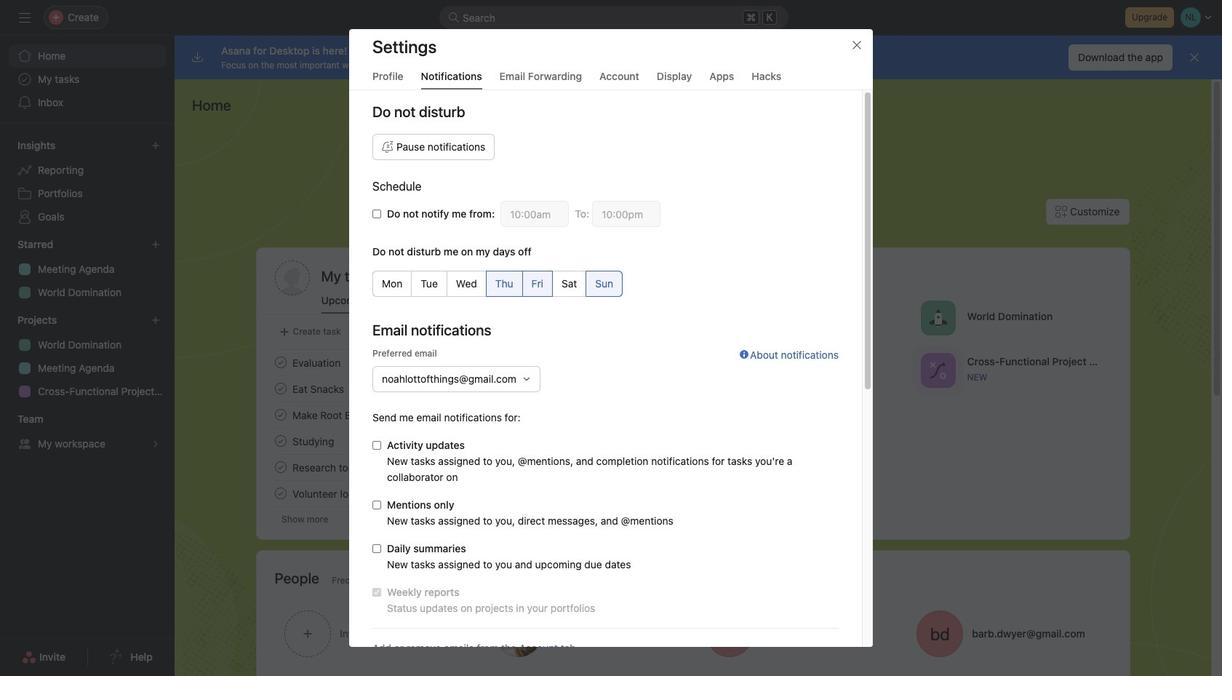 Task type: vqa. For each thing, say whether or not it's contained in the screenshot.
from
no



Task type: describe. For each thing, give the bounding box(es) containing it.
1 mark complete image from the top
[[272, 380, 289, 397]]

3 mark complete checkbox from the top
[[272, 485, 289, 502]]

close image
[[852, 39, 863, 51]]

2 mark complete image from the top
[[272, 406, 289, 424]]

3 mark complete checkbox from the top
[[272, 432, 289, 450]]

projects element
[[0, 307, 175, 406]]

teams element
[[0, 406, 175, 459]]

1 mark complete checkbox from the top
[[272, 354, 289, 371]]

global element
[[0, 36, 175, 123]]



Task type: locate. For each thing, give the bounding box(es) containing it.
2 mark complete checkbox from the top
[[272, 406, 289, 424]]

prominent image
[[448, 12, 460, 23]]

Mark complete checkbox
[[272, 380, 289, 397], [272, 459, 289, 476], [272, 485, 289, 502]]

1 mark complete image from the top
[[272, 354, 289, 371]]

0 vertical spatial mark complete image
[[272, 354, 289, 371]]

starred element
[[0, 231, 175, 307]]

None text field
[[501, 201, 569, 227], [593, 201, 661, 227], [501, 201, 569, 227], [593, 201, 661, 227]]

2 vertical spatial mark complete checkbox
[[272, 432, 289, 450]]

1 mark complete checkbox from the top
[[272, 380, 289, 397]]

mark complete image
[[272, 380, 289, 397], [272, 406, 289, 424], [272, 459, 289, 476], [272, 485, 289, 502]]

0 vertical spatial mark complete checkbox
[[272, 380, 289, 397]]

1 vertical spatial mark complete checkbox
[[272, 459, 289, 476]]

add profile photo image
[[275, 261, 310, 296]]

line_and_symbols image
[[929, 361, 947, 379]]

insights element
[[0, 132, 175, 231]]

rocket image
[[929, 309, 947, 326]]

Mark complete checkbox
[[272, 354, 289, 371], [272, 406, 289, 424], [272, 432, 289, 450]]

2 mark complete checkbox from the top
[[272, 459, 289, 476]]

3 mark complete image from the top
[[272, 459, 289, 476]]

2 mark complete image from the top
[[272, 432, 289, 450]]

1 vertical spatial mark complete checkbox
[[272, 406, 289, 424]]

2 vertical spatial mark complete checkbox
[[272, 485, 289, 502]]

hide sidebar image
[[19, 12, 31, 23]]

4 mark complete image from the top
[[272, 485, 289, 502]]

1 vertical spatial mark complete image
[[272, 432, 289, 450]]

mark complete image
[[272, 354, 289, 371], [272, 432, 289, 450]]

0 vertical spatial mark complete checkbox
[[272, 354, 289, 371]]

None checkbox
[[373, 210, 381, 218], [373, 544, 381, 553], [373, 588, 381, 597], [373, 210, 381, 218], [373, 544, 381, 553], [373, 588, 381, 597]]

None checkbox
[[373, 441, 381, 450], [373, 501, 381, 510], [373, 441, 381, 450], [373, 501, 381, 510]]

dismiss image
[[1189, 52, 1201, 63]]



